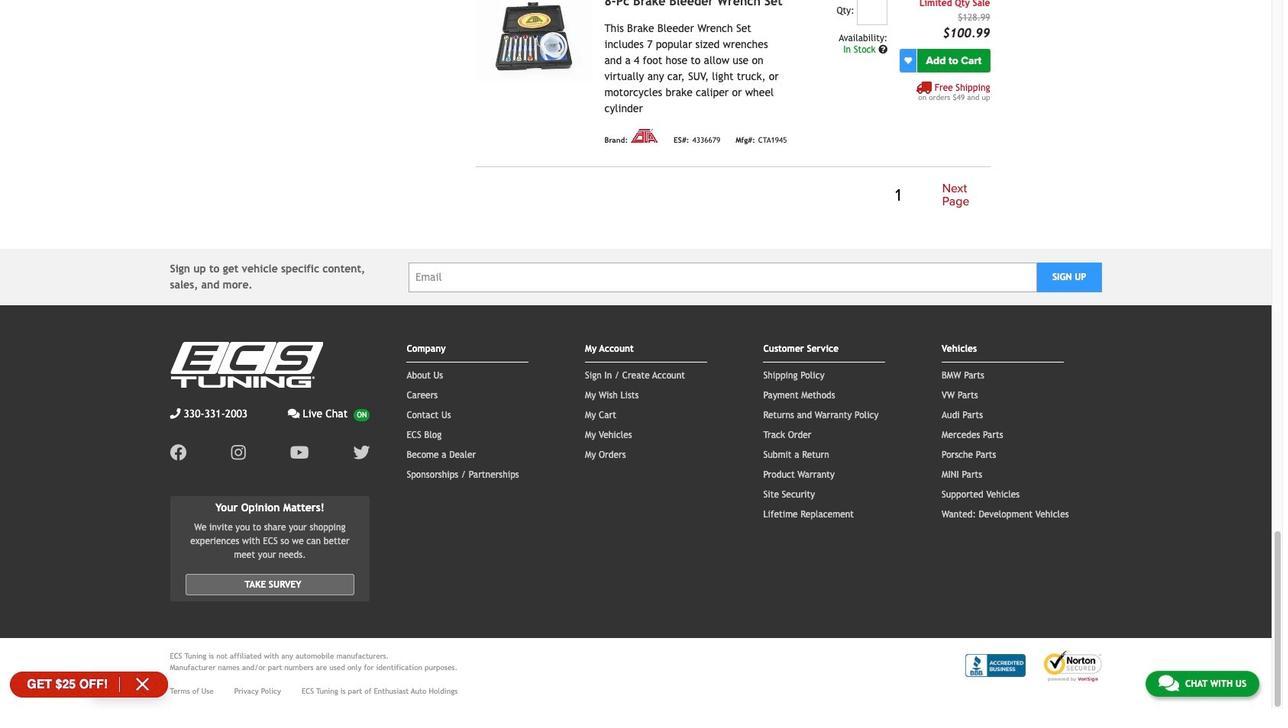 Task type: describe. For each thing, give the bounding box(es) containing it.
youtube logo image
[[290, 445, 309, 461]]

question circle image
[[879, 45, 888, 54]]

comments image
[[288, 409, 300, 419]]

phone image
[[170, 409, 181, 419]]

Email email field
[[409, 262, 1037, 292]]

ecs tuning image
[[170, 342, 323, 388]]

instagram logo image
[[231, 445, 246, 461]]

facebook logo image
[[170, 445, 187, 461]]



Task type: locate. For each thing, give the bounding box(es) containing it.
es#4336679 - cta1945 - 8-pc brake bleeder wrench set - this brake bleeder wrench set includes 7 popular sized wrenches and a 4 foot hose to allow use on virtually any car, suv, light truck, or motorcycles brake caliper or wheel cylinder - cta tools - audi bmw volkswagen mercedes benz mini porsche image
[[476, 0, 592, 82]]

None number field
[[857, 0, 888, 25]]

twitter logo image
[[353, 445, 370, 461]]

paginated product list navigation navigation
[[476, 179, 990, 212]]

cta tools - corporate logo image
[[631, 129, 658, 143]]

comments image
[[1159, 674, 1179, 693]]

add to wish list image
[[904, 57, 912, 64]]



Task type: vqa. For each thing, say whether or not it's contained in the screenshot.
Facebook logo
yes



